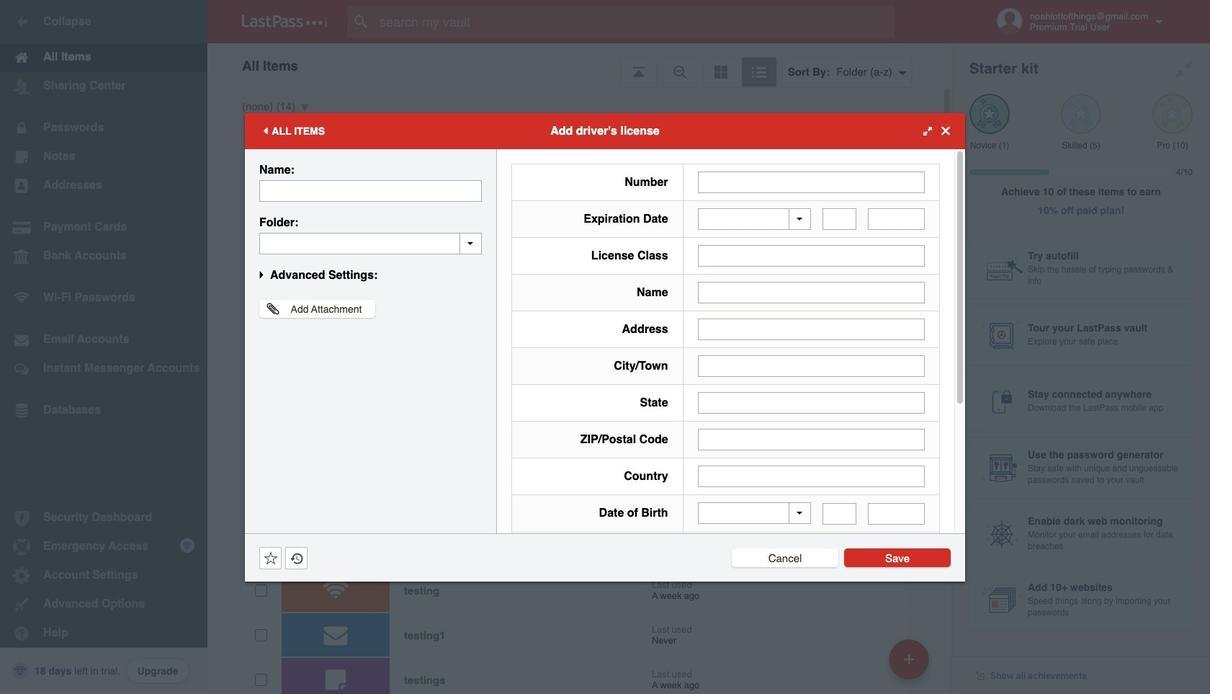 Task type: describe. For each thing, give the bounding box(es) containing it.
lastpass image
[[242, 15, 327, 28]]

main navigation navigation
[[0, 0, 208, 694]]

new item image
[[905, 654, 915, 664]]

new item navigation
[[884, 635, 938, 694]]



Task type: locate. For each thing, give the bounding box(es) containing it.
None text field
[[698, 171, 926, 193], [259, 180, 482, 201], [869, 208, 925, 230], [259, 232, 482, 254], [698, 245, 926, 267], [698, 319, 926, 340], [698, 429, 926, 450], [869, 503, 925, 524], [698, 171, 926, 193], [259, 180, 482, 201], [869, 208, 925, 230], [259, 232, 482, 254], [698, 245, 926, 267], [698, 319, 926, 340], [698, 429, 926, 450], [869, 503, 925, 524]]

search my vault text field
[[347, 6, 923, 37]]

vault options navigation
[[208, 43, 953, 86]]

dialog
[[245, 113, 966, 694]]

None text field
[[823, 208, 857, 230], [698, 282, 926, 303], [698, 355, 926, 377], [698, 392, 926, 414], [698, 466, 926, 487], [823, 503, 857, 524], [823, 208, 857, 230], [698, 282, 926, 303], [698, 355, 926, 377], [698, 392, 926, 414], [698, 466, 926, 487], [823, 503, 857, 524]]

Search search field
[[347, 6, 923, 37]]



Task type: vqa. For each thing, say whether or not it's contained in the screenshot.
Clear Search icon
no



